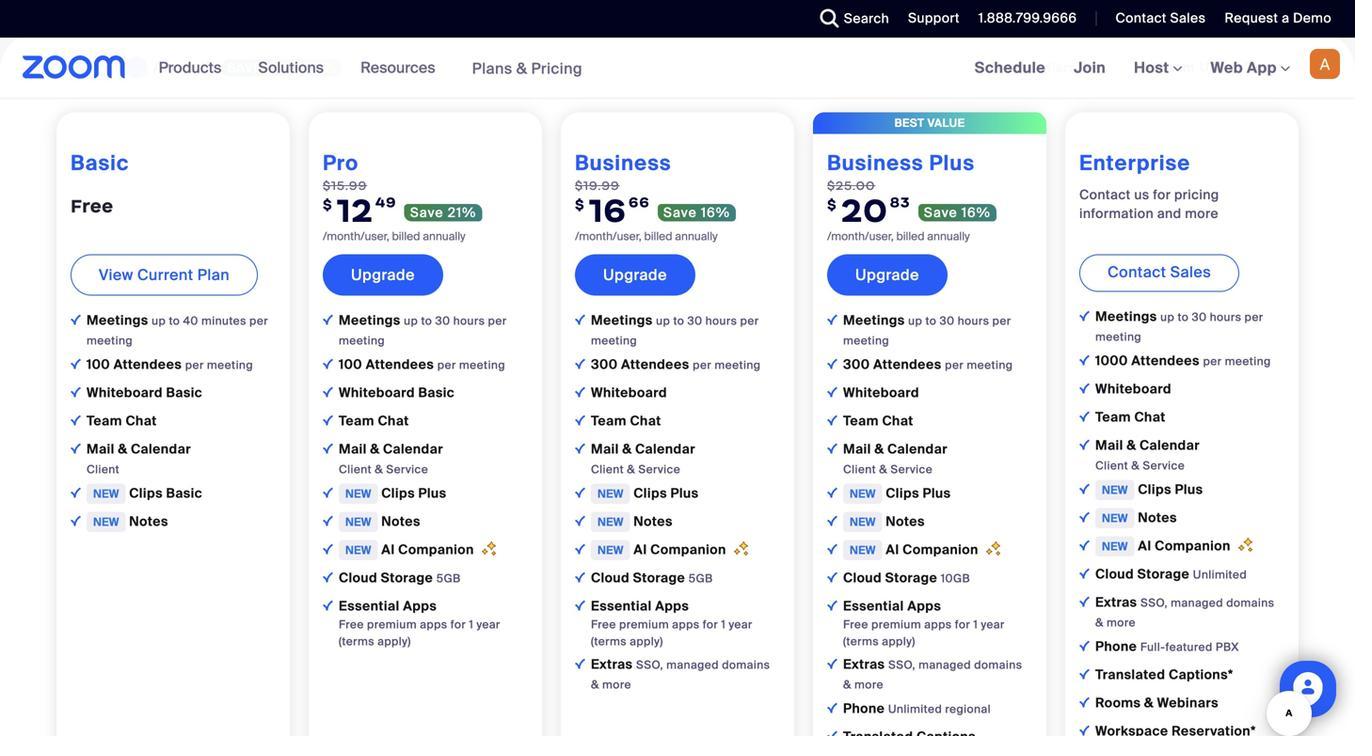 Task type: vqa. For each thing, say whether or not it's contained in the screenshot.


Task type: locate. For each thing, give the bounding box(es) containing it.
0 horizontal spatial /month/user,
[[323, 229, 389, 244]]

whiteboard for cloud storage 10gb
[[843, 384, 919, 402]]

1 vertical spatial 21%
[[448, 204, 476, 221]]

1 horizontal spatial 100
[[339, 356, 362, 373]]

service for pro
[[386, 462, 428, 477]]

team chat for business
[[591, 413, 661, 430]]

for
[[1153, 186, 1171, 204], [451, 618, 466, 632], [703, 618, 718, 632], [955, 618, 970, 632]]

0 horizontal spatial year
[[477, 618, 500, 632]]

1 horizontal spatial premium
[[619, 618, 669, 632]]

1 for 12
[[469, 618, 473, 632]]

0 horizontal spatial upgrade
[[351, 265, 415, 285]]

translated captions*
[[1095, 667, 1233, 684]]

support
[[908, 9, 960, 27]]

/month/user, down $25.00
[[827, 229, 894, 244]]

1 horizontal spatial phone
[[1095, 638, 1137, 656]]

0 horizontal spatial 100
[[87, 356, 110, 373]]

managed for cloud storage 5gb
[[666, 658, 719, 673]]

mail & calendar client & service for enterprise
[[1095, 437, 1200, 473]]

/month/user, inside pro $15.99 $ 12 49 save 21% /month/user, billed annually
[[323, 229, 389, 244]]

$ down $25.00
[[827, 196, 837, 213]]

include image for cloud storage 10gb
[[827, 315, 838, 325]]

include image for cloud storage 5gb
[[575, 315, 585, 325]]

0 horizontal spatial unlimited
[[888, 702, 942, 717]]

1.888.799.9666 button up schedule
[[964, 0, 1082, 38]]

2 horizontal spatial apps
[[907, 598, 941, 615]]

new clips plus for pro
[[345, 485, 447, 502]]

1 horizontal spatial (terms
[[591, 635, 627, 649]]

basic
[[71, 150, 129, 177], [166, 384, 202, 402], [418, 384, 455, 402], [166, 485, 202, 502]]

annually right 16
[[675, 229, 718, 244]]

1 upgrade link from the left
[[323, 254, 443, 296]]

30
[[1192, 310, 1207, 325], [435, 314, 450, 328], [688, 314, 702, 328], [940, 314, 955, 328]]

upgrade link down 16
[[575, 254, 695, 296]]

service for business
[[638, 462, 681, 477]]

storage for business
[[633, 570, 685, 587]]

contact sales link down and
[[1079, 254, 1240, 292]]

premium
[[367, 618, 417, 632], [619, 618, 669, 632], [871, 618, 921, 632]]

1 horizontal spatial business
[[827, 150, 924, 177]]

300 for cloud storage 10gb
[[843, 356, 870, 373]]

$15.99
[[323, 178, 367, 193]]

16% inside business $19.99 $ 16 66 save 16% /month/user, billed annually
[[701, 204, 730, 221]]

1000 attendees per meeting
[[1095, 352, 1271, 370]]

1 year from the left
[[477, 618, 500, 632]]

free
[[71, 195, 114, 218], [339, 618, 364, 632], [591, 618, 616, 632], [843, 618, 868, 632]]

1 sales from the top
[[1170, 9, 1206, 27]]

1 vertical spatial contact sales
[[1108, 262, 1211, 282]]

0 horizontal spatial upgrade link
[[323, 254, 443, 296]]

2 16% from the left
[[962, 204, 991, 221]]

1 billed from the left
[[392, 229, 420, 244]]

1 horizontal spatial extras
[[843, 656, 888, 674]]

calendar for basic
[[131, 441, 191, 458]]

1000
[[1095, 352, 1128, 370]]

billed for 12
[[392, 229, 420, 244]]

extras for cloud storage 10gb
[[843, 656, 888, 674]]

per inside the '1000 attendees per meeting'
[[1203, 354, 1222, 369]]

1 horizontal spatial unlimited
[[1193, 568, 1247, 582]]

featured
[[1166, 640, 1213, 655]]

3 $ from the left
[[827, 196, 837, 213]]

1 horizontal spatial apps
[[672, 618, 700, 632]]

annually inside business $19.99 $ 16 66 save 16% /month/user, billed annually
[[675, 229, 718, 244]]

3 year from the left
[[981, 618, 1005, 632]]

2 premium from the left
[[619, 618, 669, 632]]

1 business from the left
[[575, 150, 671, 177]]

2 horizontal spatial (terms
[[843, 635, 879, 649]]

2 5gb from the left
[[689, 572, 713, 586]]

1 annually from the left
[[423, 229, 466, 244]]

client inside mail & calendar client
[[87, 462, 120, 477]]

/month/user, for 12
[[323, 229, 389, 244]]

0 vertical spatial contact sales
[[1116, 9, 1206, 27]]

contact sales link up host dropdown button
[[1102, 0, 1211, 38]]

/month/user, inside business $19.99 $ 16 66 save 16% /month/user, billed annually
[[575, 229, 642, 244]]

1 horizontal spatial 21%
[[448, 204, 476, 221]]

1 horizontal spatial 300
[[843, 356, 870, 373]]

0 horizontal spatial $
[[323, 196, 333, 213]]

0 horizontal spatial phone
[[843, 701, 885, 718]]

business inside business plus $25.00 $ 20 83 save 16% /month/user, billed annually
[[827, 150, 924, 177]]

up for basic
[[152, 314, 166, 328]]

translated
[[1095, 667, 1166, 684]]

0 horizontal spatial sso,
[[636, 658, 663, 673]]

rooms & webinars
[[1095, 695, 1219, 712]]

banner
[[0, 38, 1355, 99]]

0 horizontal spatial apps
[[403, 598, 437, 615]]

annually right 12
[[423, 229, 466, 244]]

0 horizontal spatial (terms
[[339, 635, 374, 649]]

$ for 12
[[323, 196, 333, 213]]

0 vertical spatial unlimited
[[1193, 568, 1247, 582]]

include image
[[575, 315, 585, 325], [827, 315, 838, 325], [827, 601, 838, 611]]

2 /month/user, from the left
[[575, 229, 642, 244]]

to for basic
[[169, 314, 180, 328]]

1 100 from the left
[[87, 356, 110, 373]]

5gb for 12
[[436, 572, 461, 586]]

16
[[589, 190, 627, 231]]

chat for pro
[[378, 413, 409, 430]]

web app button
[[1211, 58, 1290, 78]]

service
[[1143, 459, 1185, 473], [386, 462, 428, 477], [638, 462, 681, 477], [891, 462, 933, 477]]

1 /month/user, from the left
[[323, 229, 389, 244]]

best value
[[895, 116, 965, 130]]

annually
[[153, 57, 218, 77]]

0 vertical spatial contact
[[1116, 9, 1167, 27]]

/month/user, down 66
[[575, 229, 642, 244]]

2 horizontal spatial domains
[[1226, 596, 1275, 611]]

upgrade link down 20
[[827, 254, 948, 296]]

/month/user,
[[323, 229, 389, 244], [575, 229, 642, 244], [827, 229, 894, 244]]

attendees for enterprise
[[1131, 352, 1200, 370]]

contact sales down and
[[1108, 262, 1211, 282]]

billed
[[392, 229, 420, 244], [644, 229, 672, 244], [896, 229, 925, 244]]

2 (terms from the left
[[591, 635, 627, 649]]

21% left resources
[[309, 59, 336, 77]]

profile picture image
[[1310, 49, 1340, 79]]

1 horizontal spatial 1
[[721, 618, 726, 632]]

2 essential apps free premium apps for 1 year (terms apply) from the left
[[591, 598, 753, 649]]

1 horizontal spatial apply)
[[630, 635, 663, 649]]

2 apply) from the left
[[630, 635, 663, 649]]

team chat
[[1095, 409, 1166, 426], [87, 413, 157, 430], [339, 413, 409, 430], [591, 413, 661, 430], [843, 413, 914, 430]]

upgrade for 16
[[603, 265, 667, 285]]

team chat for enterprise
[[1095, 409, 1166, 426]]

schedule link
[[961, 38, 1060, 98]]

notes
[[1138, 509, 1177, 527], [129, 513, 168, 531], [381, 513, 420, 531], [634, 513, 673, 531], [886, 513, 925, 531]]

full-
[[1140, 640, 1166, 655]]

more
[[1185, 205, 1219, 222], [1107, 616, 1136, 630], [602, 678, 631, 693], [855, 678, 884, 693]]

annually inside pro $15.99 $ 12 49 save 21% /month/user, billed annually
[[423, 229, 466, 244]]

contact inside enterprise contact us for pricing information and more
[[1079, 186, 1131, 204]]

tab
[[143, 0, 256, 13], [279, 0, 407, 13], [430, 0, 649, 13], [672, 0, 805, 13]]

2 horizontal spatial upgrade link
[[827, 254, 948, 296]]

new inside new clips basic
[[93, 487, 119, 501]]

(terms
[[339, 635, 374, 649], [591, 635, 627, 649], [843, 635, 879, 649]]

2 cloud storage 5gb from the left
[[591, 570, 713, 587]]

0 horizontal spatial billed
[[392, 229, 420, 244]]

1 horizontal spatial domains
[[974, 658, 1022, 673]]

from
[[1164, 59, 1195, 76]]

billed inside pro $15.99 $ 12 49 save 21% /month/user, billed annually
[[392, 229, 420, 244]]

business up $19.99
[[575, 150, 671, 177]]

calendar for pro
[[383, 441, 443, 458]]

sso,
[[1141, 596, 1168, 611], [636, 658, 663, 673], [888, 658, 916, 673]]

$
[[323, 196, 333, 213], [575, 196, 585, 213], [827, 196, 837, 213]]

0 horizontal spatial annually
[[423, 229, 466, 244]]

1 vertical spatial unlimited
[[888, 702, 942, 717]]

apps for 16
[[672, 618, 700, 632]]

1 whiteboard basic from the left
[[87, 384, 202, 402]]

save right 66
[[663, 204, 697, 221]]

sso, for cloud storage 5gb
[[636, 658, 663, 673]]

business inside business $19.99 $ 16 66 save 16% /month/user, billed annually
[[575, 150, 671, 177]]

upgrade down 16
[[603, 265, 667, 285]]

3 apply) from the left
[[882, 635, 915, 649]]

cloud
[[1095, 566, 1134, 583], [339, 570, 377, 587], [591, 570, 630, 587], [843, 570, 882, 587]]

0 horizontal spatial essential apps free premium apps for 1 year (terms apply)
[[339, 598, 500, 649]]

1 apps from the left
[[420, 618, 447, 632]]

1 16% from the left
[[701, 204, 730, 221]]

contact up call on the top right of the page
[[1116, 9, 1167, 27]]

sales up 'from'
[[1170, 9, 1206, 27]]

sso, managed domains & more for cloud storage 10gb
[[843, 658, 1022, 693]]

cloud storage 5gb for 16
[[591, 570, 713, 587]]

1 horizontal spatial /month/user,
[[575, 229, 642, 244]]

16% right 83
[[962, 204, 991, 221]]

new ai companion
[[1102, 538, 1234, 555], [345, 541, 477, 559], [598, 541, 730, 559], [850, 541, 982, 559]]

2 sales from the top
[[1170, 262, 1211, 282]]

2 horizontal spatial upgrade
[[855, 265, 919, 285]]

pricing
[[1174, 186, 1219, 204]]

2 apps from the left
[[655, 598, 689, 615]]

1 horizontal spatial upgrade
[[603, 265, 667, 285]]

view
[[99, 265, 133, 285]]

$ down $19.99
[[575, 196, 585, 213]]

0 horizontal spatial sso, managed domains & more
[[591, 658, 770, 693]]

16% right 66
[[701, 204, 730, 221]]

1 cloud storage 5gb from the left
[[339, 570, 461, 587]]

1 essential from the left
[[339, 598, 400, 615]]

captions*
[[1169, 667, 1233, 684]]

client for pro
[[339, 462, 372, 477]]

companion for enterprise
[[1155, 538, 1231, 555]]

annually for 16
[[675, 229, 718, 244]]

1 horizontal spatial cloud storage 5gb
[[591, 570, 713, 587]]

1 300 attendees per meeting from the left
[[591, 356, 761, 373]]

0 horizontal spatial 16%
[[701, 204, 730, 221]]

business up $25.00
[[827, 150, 924, 177]]

to
[[288, 59, 306, 77], [1178, 310, 1189, 325], [169, 314, 180, 328], [421, 314, 432, 328], [673, 314, 684, 328], [926, 314, 937, 328]]

$ inside business plus $25.00 $ 20 83 save 16% /month/user, billed annually
[[827, 196, 837, 213]]

annually right 20
[[927, 229, 970, 244]]

1 horizontal spatial $
[[575, 196, 585, 213]]

100 attendees per meeting
[[87, 356, 253, 373], [339, 356, 505, 373]]

meeting
[[1095, 330, 1142, 344], [87, 333, 133, 348], [339, 333, 385, 348], [591, 333, 637, 348], [843, 333, 889, 348], [1225, 354, 1271, 369], [207, 358, 253, 373], [459, 358, 505, 373], [715, 358, 761, 373], [967, 358, 1013, 373]]

0 horizontal spatial apply)
[[378, 635, 411, 649]]

2 essential from the left
[[591, 598, 652, 615]]

2 upgrade link from the left
[[575, 254, 695, 296]]

new ai companion for enterprise
[[1102, 538, 1234, 555]]

up for enterprise
[[1161, 310, 1175, 325]]

include image
[[1079, 311, 1090, 321], [71, 315, 81, 325], [323, 315, 333, 325], [323, 601, 333, 611], [575, 601, 585, 611]]

300 attendees per meeting
[[591, 356, 761, 373], [843, 356, 1013, 373]]

2 horizontal spatial annually
[[927, 229, 970, 244]]

upgrade down 20
[[855, 265, 919, 285]]

business
[[575, 150, 671, 177], [827, 150, 924, 177]]

notes for basic
[[129, 513, 168, 531]]

up inside up to 40 minutes per meeting
[[152, 314, 166, 328]]

chat
[[1134, 409, 1166, 426], [126, 413, 157, 430], [378, 413, 409, 430], [630, 413, 661, 430], [882, 413, 914, 430]]

attendees
[[1131, 352, 1200, 370], [113, 356, 182, 373], [366, 356, 434, 373], [621, 356, 689, 373], [873, 356, 942, 373]]

100 attendees per meeting for pro
[[339, 356, 505, 373]]

2 annually from the left
[[675, 229, 718, 244]]

annually for 12
[[423, 229, 466, 244]]

value
[[928, 116, 965, 130]]

calendar inside mail & calendar client
[[131, 441, 191, 458]]

to inside the annually save up to 21%
[[288, 59, 306, 77]]

meetings for business
[[591, 312, 656, 329]]

to for enterprise
[[1178, 310, 1189, 325]]

year
[[477, 618, 500, 632], [729, 618, 753, 632], [981, 618, 1005, 632]]

1 5gb from the left
[[436, 572, 461, 586]]

per inside up to 40 minutes per meeting
[[249, 314, 268, 328]]

$ down $15.99
[[323, 196, 333, 213]]

16% inside business plus $25.00 $ 20 83 save 16% /month/user, billed annually
[[962, 204, 991, 221]]

2 horizontal spatial extras
[[1095, 594, 1141, 612]]

0 horizontal spatial essential
[[339, 598, 400, 615]]

new clips plus for business
[[598, 485, 699, 502]]

2 horizontal spatial essential
[[843, 598, 904, 615]]

essential apps free premium apps for 1 year (terms apply)
[[339, 598, 500, 649], [591, 598, 753, 649], [843, 598, 1005, 649]]

2 $ from the left
[[575, 196, 585, 213]]

300
[[591, 356, 618, 373], [843, 356, 870, 373]]

2 100 from the left
[[339, 356, 362, 373]]

sales down and
[[1170, 262, 1211, 282]]

1 horizontal spatial 5gb
[[689, 572, 713, 586]]

12
[[337, 190, 373, 231]]

unlimited up pbx
[[1193, 568, 1247, 582]]

1 horizontal spatial sso, managed domains & more
[[843, 658, 1022, 693]]

0 vertical spatial phone
[[1095, 638, 1137, 656]]

1 upgrade from the left
[[351, 265, 415, 285]]

1 horizontal spatial 16%
[[962, 204, 991, 221]]

1
[[469, 618, 473, 632], [721, 618, 726, 632], [973, 618, 978, 632]]

sso, for cloud storage 10gb
[[888, 658, 916, 673]]

extras for cloud storage 5gb
[[591, 656, 636, 674]]

2 business from the left
[[827, 150, 924, 177]]

2 1 from the left
[[721, 618, 726, 632]]

1 essential apps free premium apps for 1 year (terms apply) from the left
[[339, 598, 500, 649]]

/month/user, down 49
[[323, 229, 389, 244]]

apply)
[[378, 635, 411, 649], [630, 635, 663, 649], [882, 635, 915, 649]]

to inside up to 40 minutes per meeting
[[169, 314, 180, 328]]

2 billed from the left
[[644, 229, 672, 244]]

1 100 attendees per meeting from the left
[[87, 356, 253, 373]]

2 horizontal spatial billed
[[896, 229, 925, 244]]

billed down 83
[[896, 229, 925, 244]]

21% right 49
[[448, 204, 476, 221]]

1 vertical spatial phone
[[843, 701, 885, 718]]

meetings
[[1095, 308, 1161, 325], [87, 312, 152, 329], [339, 312, 404, 329], [591, 312, 656, 329], [843, 312, 908, 329]]

40
[[183, 314, 198, 328]]

apps
[[420, 618, 447, 632], [672, 618, 700, 632], [924, 618, 952, 632]]

apps for 12
[[420, 618, 447, 632]]

hours
[[1210, 310, 1242, 325], [453, 314, 485, 328], [705, 314, 737, 328], [958, 314, 989, 328]]

premium for 12
[[367, 618, 417, 632]]

2 apps from the left
[[672, 618, 700, 632]]

100 for basic
[[87, 356, 110, 373]]

1.888.799.9666 button up schedule link
[[979, 9, 1077, 27]]

0 horizontal spatial 21%
[[309, 59, 336, 77]]

1 horizontal spatial year
[[729, 618, 753, 632]]

300 attendees per meeting for cloud storage 10gb
[[843, 356, 1013, 373]]

mail
[[1095, 437, 1123, 454], [87, 441, 115, 458], [339, 441, 367, 458], [591, 441, 619, 458], [843, 441, 871, 458]]

managed
[[1171, 596, 1223, 611], [666, 658, 719, 673], [919, 658, 971, 673]]

1 horizontal spatial managed
[[919, 658, 971, 673]]

0 horizontal spatial 1
[[469, 618, 473, 632]]

upgrade link down 12
[[323, 254, 443, 296]]

new clips plus for enterprise
[[1102, 481, 1203, 499]]

2 horizontal spatial apps
[[924, 618, 952, 632]]

300 attendees per meeting for cloud storage 5gb
[[591, 356, 761, 373]]

ok image
[[1079, 355, 1090, 365], [71, 359, 81, 369], [323, 359, 333, 369], [827, 359, 838, 369], [1079, 383, 1090, 394], [1079, 412, 1090, 422], [827, 415, 838, 426], [1079, 440, 1090, 450], [71, 444, 81, 454], [827, 444, 838, 454], [323, 488, 333, 498], [575, 488, 585, 498], [1079, 512, 1090, 523], [71, 516, 81, 526], [827, 516, 838, 526], [1079, 541, 1090, 551], [827, 573, 838, 583], [575, 659, 585, 669], [827, 659, 838, 669], [1079, 698, 1090, 708], [1079, 726, 1090, 736]]

2 horizontal spatial 1
[[973, 618, 978, 632]]

1 300 from the left
[[591, 356, 618, 373]]

plus
[[929, 150, 975, 177], [1175, 481, 1203, 499], [418, 485, 447, 502], [671, 485, 699, 502], [923, 485, 951, 502]]

&
[[516, 59, 527, 78], [1127, 437, 1136, 454], [118, 441, 127, 458], [370, 441, 380, 458], [622, 441, 632, 458], [875, 441, 884, 458], [1131, 459, 1140, 473], [375, 462, 383, 477], [627, 462, 635, 477], [879, 462, 888, 477], [1095, 616, 1104, 630], [591, 678, 599, 693], [843, 678, 852, 693], [1144, 695, 1154, 712]]

up for business
[[656, 314, 670, 328]]

phone for phone unlimited regional
[[843, 701, 885, 718]]

tabs of zoom services tab list
[[28, 0, 1327, 13]]

team for basic
[[87, 413, 122, 430]]

(terms for 16
[[591, 635, 627, 649]]

ai
[[1138, 538, 1152, 555], [381, 541, 395, 559], [634, 541, 647, 559], [886, 541, 899, 559]]

1 horizontal spatial 100 attendees per meeting
[[339, 356, 505, 373]]

1 horizontal spatial essential apps free premium apps for 1 year (terms apply)
[[591, 598, 753, 649]]

managed for cloud storage 10gb
[[919, 658, 971, 673]]

save right 49
[[410, 204, 444, 221]]

0 horizontal spatial managed
[[666, 658, 719, 673]]

1 apps from the left
[[403, 598, 437, 615]]

2 horizontal spatial essential apps free premium apps for 1 year (terms apply)
[[843, 598, 1005, 649]]

sso, managed domains & more
[[1095, 596, 1275, 630], [591, 658, 770, 693], [843, 658, 1022, 693]]

billed down 66
[[644, 229, 672, 244]]

2 horizontal spatial $
[[827, 196, 837, 213]]

2 horizontal spatial /month/user,
[[827, 229, 894, 244]]

1 horizontal spatial essential
[[591, 598, 652, 615]]

& inside product information navigation
[[516, 59, 527, 78]]

domains
[[1226, 596, 1275, 611], [722, 658, 770, 673], [974, 658, 1022, 673]]

resources button
[[361, 38, 444, 98]]

save inside business plus $25.00 $ 20 83 save 16% /month/user, billed annually
[[924, 204, 958, 221]]

billed inside business plus $25.00 $ 20 83 save 16% /month/user, billed annually
[[896, 229, 925, 244]]

1 horizontal spatial sso,
[[888, 658, 916, 673]]

1 (terms from the left
[[339, 635, 374, 649]]

support link
[[894, 0, 964, 38], [908, 9, 960, 27]]

0 vertical spatial 21%
[[309, 59, 336, 77]]

0 horizontal spatial apps
[[420, 618, 447, 632]]

(terms for 12
[[339, 635, 374, 649]]

2 100 attendees per meeting from the left
[[339, 356, 505, 373]]

up to 30 hours per meeting for business
[[591, 314, 759, 348]]

1 premium from the left
[[367, 618, 417, 632]]

0 vertical spatial sales
[[1170, 9, 1206, 27]]

companion
[[1155, 538, 1231, 555], [398, 541, 474, 559], [650, 541, 726, 559], [903, 541, 978, 559]]

billed for 16
[[644, 229, 672, 244]]

information
[[1079, 205, 1154, 222]]

1 vertical spatial contact
[[1079, 186, 1131, 204]]

1 horizontal spatial apps
[[655, 598, 689, 615]]

2 300 attendees per meeting from the left
[[843, 356, 1013, 373]]

3 1 from the left
[[973, 618, 978, 632]]

banner containing products
[[0, 38, 1355, 99]]

upgrade
[[351, 265, 415, 285], [603, 265, 667, 285], [855, 265, 919, 285]]

$ inside business $19.99 $ 16 66 save 16% /month/user, billed annually
[[575, 196, 585, 213]]

meetings for basic
[[87, 312, 152, 329]]

attendees for pro
[[366, 356, 434, 373]]

essential apps free premium apps for 1 year (terms apply) for 12
[[339, 598, 500, 649]]

0 horizontal spatial 300 attendees per meeting
[[591, 356, 761, 373]]

5gb for 16
[[689, 572, 713, 586]]

year for 12
[[477, 618, 500, 632]]

new notes for pro
[[345, 513, 420, 531]]

for for include icon for cloud storage 5gb
[[703, 618, 718, 632]]

save right products
[[227, 59, 262, 77]]

mail & calendar client & service
[[1095, 437, 1200, 473], [339, 441, 443, 477], [591, 441, 695, 477], [843, 441, 948, 477]]

2 whiteboard basic from the left
[[339, 384, 455, 402]]

0 horizontal spatial business
[[575, 150, 671, 177]]

1 1 from the left
[[469, 618, 473, 632]]

new
[[1102, 483, 1128, 498], [93, 487, 119, 501], [345, 487, 371, 501], [598, 487, 624, 501], [850, 487, 876, 501], [1102, 511, 1128, 526], [93, 515, 119, 530], [345, 515, 371, 530], [598, 515, 624, 530], [850, 515, 876, 530], [1102, 540, 1128, 554], [345, 543, 371, 558], [598, 543, 624, 558], [850, 543, 876, 558]]

0 horizontal spatial extras
[[591, 656, 636, 674]]

2 horizontal spatial premium
[[871, 618, 921, 632]]

web
[[1211, 58, 1243, 78]]

billed inside business $19.99 $ 16 66 save 16% /month/user, billed annually
[[644, 229, 672, 244]]

1 horizontal spatial upgrade link
[[575, 254, 695, 296]]

1 $ from the left
[[323, 196, 333, 213]]

ok image
[[575, 359, 585, 369], [71, 387, 81, 397], [323, 387, 333, 397], [575, 387, 585, 397], [827, 387, 838, 397], [71, 415, 81, 426], [323, 415, 333, 426], [575, 415, 585, 426], [323, 444, 333, 454], [575, 444, 585, 454], [1079, 484, 1090, 494], [71, 488, 81, 498], [827, 488, 838, 498], [323, 516, 333, 526], [575, 516, 585, 526], [323, 544, 333, 555], [575, 544, 585, 555], [827, 544, 838, 555], [1079, 569, 1090, 579], [323, 573, 333, 583], [575, 573, 585, 583], [1079, 597, 1090, 607], [1079, 641, 1090, 652], [1079, 669, 1090, 680], [827, 703, 838, 714], [827, 732, 838, 737]]

0 horizontal spatial 300
[[591, 356, 618, 373]]

1 vertical spatial sales
[[1170, 262, 1211, 282]]

5gb
[[436, 572, 461, 586], [689, 572, 713, 586]]

view current plan link
[[71, 254, 258, 296]]

1 horizontal spatial annually
[[675, 229, 718, 244]]

0 horizontal spatial domains
[[722, 658, 770, 673]]

new ai companion for business
[[598, 541, 730, 559]]

cloud storage 5gb
[[339, 570, 461, 587], [591, 570, 713, 587]]

0 horizontal spatial whiteboard basic
[[87, 384, 202, 402]]

0 horizontal spatial 5gb
[[436, 572, 461, 586]]

3 upgrade link from the left
[[827, 254, 948, 296]]

0 horizontal spatial cloud storage 5gb
[[339, 570, 461, 587]]

mail inside mail & calendar client
[[87, 441, 115, 458]]

$ inside pro $15.99 $ 12 49 save 21% /month/user, billed annually
[[323, 196, 333, 213]]

0 horizontal spatial premium
[[367, 618, 417, 632]]

contact down information
[[1108, 262, 1166, 282]]

whiteboard basic
[[87, 384, 202, 402], [339, 384, 455, 402]]

meeting inside the '1000 attendees per meeting'
[[1225, 354, 1271, 369]]

contact up information
[[1079, 186, 1131, 204]]

include image for basic
[[71, 315, 81, 325]]

upgrade down 12
[[351, 265, 415, 285]]

contact sales up call from
[[1116, 9, 1206, 27]]

2 upgrade from the left
[[603, 265, 667, 285]]

clips for basic
[[129, 485, 163, 502]]

web app
[[1211, 58, 1277, 78]]

mail for enterprise
[[1095, 437, 1123, 454]]

2 tab from the left
[[279, 0, 407, 13]]

2 year from the left
[[729, 618, 753, 632]]

1 apply) from the left
[[378, 635, 411, 649]]

whiteboard for cloud storage 5gb
[[591, 384, 667, 402]]

0 horizontal spatial 100 attendees per meeting
[[87, 356, 253, 373]]

3 annually from the left
[[927, 229, 970, 244]]

meeting inside up to 40 minutes per meeting
[[87, 333, 133, 348]]

whiteboard for cloud storage unlimited
[[1095, 381, 1172, 398]]

contact sales link up call from
[[1116, 9, 1206, 27]]

2 300 from the left
[[843, 356, 870, 373]]

1 horizontal spatial 300 attendees per meeting
[[843, 356, 1013, 373]]

2 horizontal spatial apply)
[[882, 635, 915, 649]]

cloud storage 5gb for 12
[[339, 570, 461, 587]]

2 horizontal spatial managed
[[1171, 596, 1223, 611]]

unlimited left regional
[[888, 702, 942, 717]]

2 horizontal spatial year
[[981, 618, 1005, 632]]

new clips basic
[[93, 485, 202, 502]]

1 horizontal spatial billed
[[644, 229, 672, 244]]

current
[[137, 265, 193, 285]]

mail & calendar client & service for business
[[591, 441, 695, 477]]

billed down 49
[[392, 229, 420, 244]]

3 billed from the left
[[896, 229, 925, 244]]

essential
[[339, 598, 400, 615], [591, 598, 652, 615], [843, 598, 904, 615]]

save right 83
[[924, 204, 958, 221]]

1 horizontal spatial whiteboard basic
[[339, 384, 455, 402]]

attendees for business
[[621, 356, 689, 373]]

3 /month/user, from the left
[[827, 229, 894, 244]]



Task type: describe. For each thing, give the bounding box(es) containing it.
apps for 12
[[403, 598, 437, 615]]

product information navigation
[[145, 38, 597, 99]]

new notes for business
[[598, 513, 673, 531]]

apply) for 12
[[378, 635, 411, 649]]

more inside enterprise contact us for pricing information and more
[[1185, 205, 1219, 222]]

sso, managed domains & more for cloud storage 5gb
[[591, 658, 770, 693]]

21% inside pro $15.99 $ 12 49 save 21% /month/user, billed annually
[[448, 204, 476, 221]]

up inside the annually save up to 21%
[[265, 59, 284, 77]]

2 horizontal spatial sso, managed domains & more
[[1095, 596, 1275, 630]]

/month/user, inside business plus $25.00 $ 20 83 save 16% /month/user, billed annually
[[827, 229, 894, 244]]

hours for pro
[[453, 314, 485, 328]]

view current plan
[[99, 265, 230, 285]]

client for business
[[591, 462, 624, 477]]

and
[[1157, 205, 1182, 222]]

3 (terms from the left
[[843, 635, 879, 649]]

phone unlimited regional
[[843, 701, 991, 718]]

demo
[[1293, 9, 1332, 27]]

unlimited inside phone unlimited regional
[[888, 702, 942, 717]]

business $19.99 $ 16 66 save 16% /month/user, billed annually
[[575, 150, 730, 244]]

20
[[841, 190, 888, 231]]

phone for phone full-featured pbx
[[1095, 638, 1137, 656]]

30 for pro
[[435, 314, 450, 328]]

cloud storage 10gb
[[843, 570, 970, 587]]

up for pro
[[404, 314, 418, 328]]

to for pro
[[421, 314, 432, 328]]

new notes for basic
[[93, 513, 168, 531]]

essential for 12
[[339, 598, 400, 615]]

3 premium from the left
[[871, 618, 921, 632]]

1.888.799.9666
[[979, 9, 1077, 27]]

plans & pricing
[[472, 59, 582, 78]]

essential apps free premium apps for 1 year (terms apply) for 16
[[591, 598, 753, 649]]

10gb
[[941, 572, 970, 586]]

call
[[1135, 59, 1161, 76]]

business plus $25.00 $ 20 83 save 16% /month/user, billed annually
[[827, 150, 991, 244]]

request
[[1225, 9, 1278, 27]]

$ for 16
[[575, 196, 585, 213]]

up to 30 hours per meeting for enterprise
[[1095, 310, 1263, 344]]

team for business
[[591, 413, 627, 430]]

business for 16
[[575, 150, 671, 177]]

3 tab from the left
[[430, 0, 649, 13]]

storage for enterprise
[[1137, 566, 1190, 583]]

join
[[1074, 58, 1106, 78]]

products
[[159, 58, 222, 78]]

chat for enterprise
[[1134, 409, 1166, 426]]

notes for business
[[634, 513, 673, 531]]

calendar for business
[[635, 441, 695, 458]]

resources
[[361, 58, 435, 78]]

unlimited inside the cloud storage unlimited
[[1193, 568, 1247, 582]]

monthly
[[28, 57, 89, 77]]

a
[[1282, 9, 1290, 27]]

cloud storage unlimited
[[1095, 566, 1247, 583]]

team for pro
[[339, 413, 374, 430]]

notes for enterprise
[[1138, 509, 1177, 527]]

2 vertical spatial contact
[[1108, 262, 1166, 282]]

300 for cloud storage 5gb
[[591, 356, 618, 373]]

pro
[[323, 150, 359, 177]]

team chat for pro
[[339, 413, 409, 430]]

regional
[[945, 702, 991, 717]]

annually inside business plus $25.00 $ 20 83 save 16% /month/user, billed annually
[[927, 229, 970, 244]]

clips for pro
[[381, 485, 415, 502]]

best
[[895, 116, 925, 130]]

enterprise
[[1079, 150, 1191, 177]]

upgrade for 12
[[351, 265, 415, 285]]

83
[[890, 193, 911, 211]]

plan
[[197, 265, 230, 285]]

2 horizontal spatial sso,
[[1141, 596, 1168, 611]]

ai for enterprise
[[1138, 538, 1152, 555]]

cloud for business
[[591, 570, 630, 587]]

ai for pro
[[381, 541, 395, 559]]

3 upgrade from the left
[[855, 265, 919, 285]]

whiteboard basic for basic
[[87, 384, 202, 402]]

1 for 16
[[721, 618, 726, 632]]

team for enterprise
[[1095, 409, 1131, 426]]

3 apps from the left
[[907, 598, 941, 615]]

mail & calendar client & service for pro
[[339, 441, 443, 477]]

meetings for enterprise
[[1095, 308, 1161, 325]]

products button
[[159, 38, 230, 98]]

4 tab from the left
[[672, 0, 805, 13]]

$25.00
[[827, 178, 876, 193]]

for inside enterprise contact us for pricing information and more
[[1153, 186, 1171, 204]]

100 for pro
[[339, 356, 362, 373]]

chat for basic
[[126, 413, 157, 430]]

webinars
[[1157, 695, 1219, 712]]

meetings for pro
[[339, 312, 404, 329]]

join link
[[1060, 38, 1120, 98]]

apps for 16
[[655, 598, 689, 615]]

cloud for enterprise
[[1095, 566, 1134, 583]]

pro $15.99 $ 12 49 save 21% /month/user, billed annually
[[323, 150, 476, 244]]

3 apps from the left
[[924, 618, 952, 632]]

host
[[1134, 58, 1173, 78]]

mail for pro
[[339, 441, 367, 458]]

clips for business
[[634, 485, 667, 502]]

100 attendees per meeting for basic
[[87, 356, 253, 373]]

client for basic
[[87, 462, 120, 477]]

plus inside business plus $25.00 $ 20 83 save 16% /month/user, billed annually
[[929, 150, 975, 177]]

save inside business $19.99 $ 16 66 save 16% /month/user, billed annually
[[663, 204, 697, 221]]

solutions button
[[258, 38, 332, 98]]

for for include image related to pro
[[451, 618, 466, 632]]

essential for 16
[[591, 598, 652, 615]]

outer image
[[989, 60, 1005, 76]]

save inside pro $15.99 $ 12 49 save 21% /month/user, billed annually
[[410, 204, 444, 221]]

3 essential from the left
[[843, 598, 904, 615]]

plus for enterprise
[[1175, 481, 1203, 499]]

app
[[1247, 58, 1277, 78]]

hours for business
[[705, 314, 737, 328]]

minutes
[[201, 314, 246, 328]]

apply) for 16
[[630, 635, 663, 649]]

host button
[[1134, 58, 1183, 78]]

49
[[375, 193, 397, 211]]

hours for enterprise
[[1210, 310, 1242, 325]]

pbx
[[1216, 640, 1239, 655]]

client for enterprise
[[1095, 459, 1128, 473]]

search button
[[806, 0, 894, 38]]

search
[[844, 10, 889, 27]]

up to 40 minutes per meeting
[[87, 314, 268, 348]]

phone full-featured pbx
[[1095, 638, 1239, 656]]

$19.99
[[575, 178, 620, 193]]

domains for cloud storage 10gb
[[974, 658, 1022, 673]]

66
[[629, 193, 650, 211]]

include image for enterprise
[[1079, 311, 1090, 321]]

pricing
[[531, 59, 582, 78]]

& inside mail & calendar client
[[118, 441, 127, 458]]

3 essential apps free premium apps for 1 year (terms apply) from the left
[[843, 598, 1005, 649]]

team chat for basic
[[87, 413, 157, 430]]

mail for basic
[[87, 441, 115, 458]]

new ai companion for pro
[[345, 541, 477, 559]]

mail & calendar client
[[87, 441, 191, 477]]

up to 30 hours per meeting for pro
[[339, 314, 507, 348]]

meetings navigation
[[961, 38, 1355, 99]]

for for cloud storage 10gb include icon
[[955, 618, 970, 632]]

request a demo
[[1225, 9, 1332, 27]]

enterprise contact us for pricing information and more
[[1079, 150, 1219, 222]]

call from
[[1135, 59, 1195, 76]]

domains for cloud storage 5gb
[[722, 658, 770, 673]]

schedule
[[975, 58, 1046, 78]]

storage for pro
[[381, 570, 433, 587]]

us
[[1134, 186, 1150, 204]]

mail for business
[[591, 441, 619, 458]]

companion for pro
[[398, 541, 474, 559]]

rooms
[[1095, 695, 1141, 712]]

whiteboard basic for pro
[[339, 384, 455, 402]]

save inside the annually save up to 21%
[[227, 59, 262, 77]]

1 tab from the left
[[143, 0, 256, 13]]

21% inside the annually save up to 21%
[[309, 59, 336, 77]]

zoom logo image
[[23, 56, 126, 79]]

plus for pro
[[418, 485, 447, 502]]

plans
[[472, 59, 512, 78]]

plus for business
[[671, 485, 699, 502]]

new notes for enterprise
[[1102, 509, 1177, 527]]

solutions
[[258, 58, 324, 78]]

attendees for basic
[[113, 356, 182, 373]]

calendar for enterprise
[[1140, 437, 1200, 454]]

annually save up to 21%
[[153, 57, 336, 77]]



